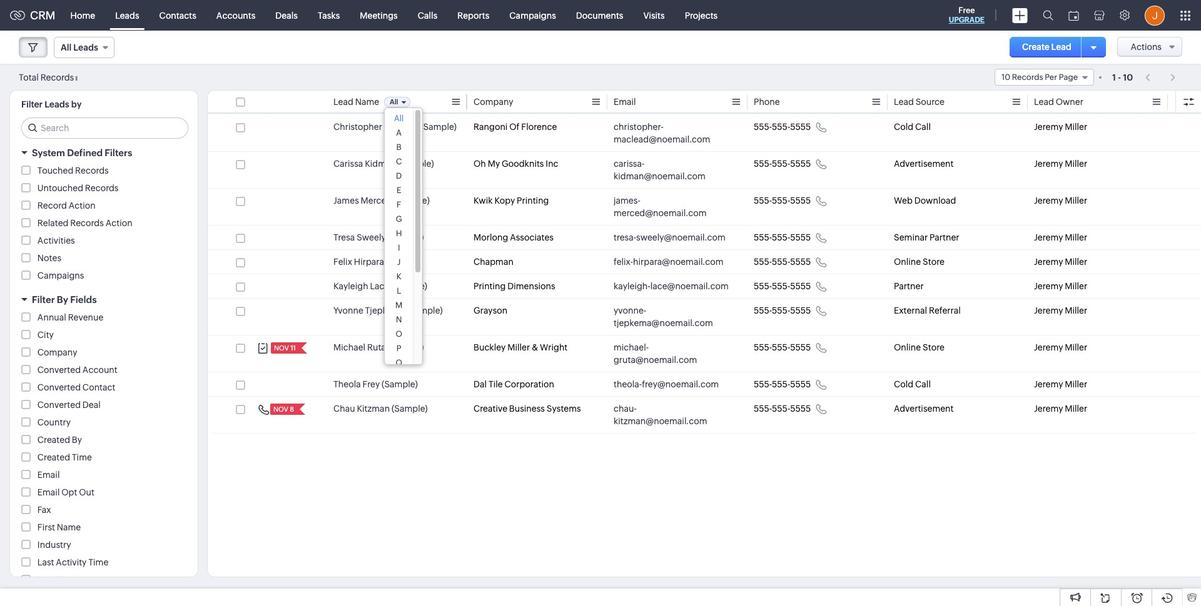 Task type: vqa. For each thing, say whether or not it's contained in the screenshot.


Task type: describe. For each thing, give the bounding box(es) containing it.
out
[[79, 488, 94, 498]]

store for felix-hirpara@noemail.com
[[923, 257, 945, 267]]

1 vertical spatial time
[[88, 558, 108, 568]]

jeremy miller for carissa- kidman@noemail.com
[[1034, 159, 1087, 169]]

nov for chau
[[273, 406, 288, 414]]

records for 10
[[1012, 73, 1043, 82]]

e
[[397, 186, 401, 195]]

created for created time
[[37, 453, 70, 463]]

jeremy for tresa-sweely@noemail.com
[[1034, 233, 1063, 243]]

row group containing christopher maclead (sample)
[[208, 115, 1201, 434]]

annual
[[37, 313, 66, 323]]

source
[[916, 97, 945, 107]]

miller for felix-hirpara@noemail.com
[[1065, 257, 1087, 267]]

rangoni
[[474, 122, 508, 132]]

5555 for yvonne- tjepkema@noemail.com
[[790, 306, 811, 316]]

touched
[[37, 166, 73, 176]]

kitzman@noemail.com
[[614, 417, 707, 427]]

kidman@noemail.com
[[614, 171, 706, 181]]

frey@noemail.com
[[642, 380, 719, 390]]

jeremy miller for kayleigh-lace@noemail.com
[[1034, 282, 1087, 292]]

c
[[396, 157, 402, 166]]

deals link
[[265, 0, 308, 30]]

untouched records
[[37, 183, 119, 193]]

activities
[[37, 236, 75, 246]]

michael ruta (sample)
[[333, 343, 424, 353]]

jeremy for felix-hirpara@noemail.com
[[1034, 257, 1063, 267]]

untouched
[[37, 183, 83, 193]]

filter by fields button
[[10, 289, 198, 311]]

0 vertical spatial action
[[69, 201, 95, 211]]

online store for michael- gruta@noemail.com
[[894, 343, 945, 353]]

tresa
[[333, 233, 355, 243]]

11
[[290, 345, 296, 352]]

lead for lead owner
[[1034, 97, 1054, 107]]

theola frey (sample)
[[333, 380, 418, 390]]

555-555-5555 for theola-frey@noemail.com
[[754, 380, 811, 390]]

jeremy for kayleigh-lace@noemail.com
[[1034, 282, 1063, 292]]

oh my goodknits inc
[[474, 159, 558, 169]]

christopher
[[333, 122, 382, 132]]

records for untouched
[[85, 183, 119, 193]]

tresa-sweely@noemail.com
[[614, 233, 726, 243]]

miller for kayleigh-lace@noemail.com
[[1065, 282, 1087, 292]]

converted for converted contact
[[37, 383, 81, 393]]

g
[[396, 215, 402, 224]]

james- merced@noemail.com link
[[614, 195, 729, 220]]

external referral
[[894, 306, 961, 316]]

jeremy for carissa- kidman@noemail.com
[[1034, 159, 1063, 169]]

actions
[[1131, 42, 1162, 52]]

yvonne
[[333, 306, 363, 316]]

All Leads field
[[54, 37, 114, 58]]

all for all
[[390, 98, 398, 106]]

last for last activity time
[[37, 558, 54, 568]]

accounts
[[216, 10, 255, 20]]

create lead
[[1022, 42, 1072, 52]]

jeremy miller for james- merced@noemail.com
[[1034, 196, 1087, 206]]

leads link
[[105, 0, 149, 30]]

carissa- kidman@noemail.com link
[[614, 158, 729, 183]]

felix hirpara (sample)
[[333, 257, 422, 267]]

1 vertical spatial email
[[37, 470, 60, 480]]

lead for lead name
[[333, 97, 353, 107]]

records for related
[[70, 218, 104, 228]]

555-555-5555 for felix-hirpara@noemail.com
[[754, 257, 811, 267]]

owner
[[1056, 97, 1084, 107]]

all for all leads
[[61, 43, 71, 53]]

n
[[396, 315, 402, 325]]

tjepkema
[[365, 306, 405, 316]]

profile element
[[1137, 0, 1172, 30]]

online for felix-hirpara@noemail.com
[[894, 257, 921, 267]]

kopy
[[494, 196, 515, 206]]

(sample) for christopher maclead (sample)
[[421, 122, 457, 132]]

city
[[37, 330, 54, 340]]

nov for michael
[[274, 345, 289, 352]]

filter for filter by fields
[[32, 295, 55, 305]]

michael ruta (sample) link
[[333, 342, 424, 354]]

miller for tresa-sweely@noemail.com
[[1065, 233, 1087, 243]]

jeremy miller for chau- kitzman@noemail.com
[[1034, 404, 1087, 414]]

carissa-
[[614, 159, 645, 169]]

projects
[[685, 10, 718, 20]]

h
[[396, 229, 402, 238]]

cold call for theola-frey@noemail.com
[[894, 380, 931, 390]]

tjepkema@noemail.com
[[614, 318, 713, 328]]

555-555-5555 for tresa-sweely@noemail.com
[[754, 233, 811, 243]]

5555 for michael- gruta@noemail.com
[[790, 343, 811, 353]]

records for touched
[[75, 166, 109, 176]]

advertisement for carissa- kidman@noemail.com
[[894, 159, 954, 169]]

5555 for chau- kitzman@noemail.com
[[790, 404, 811, 414]]

free upgrade
[[949, 6, 985, 24]]

maclead
[[384, 122, 419, 132]]

1 vertical spatial partner
[[894, 282, 924, 292]]

0 vertical spatial email
[[614, 97, 636, 107]]

opt
[[61, 488, 77, 498]]

felix
[[333, 257, 352, 267]]

555-555-5555 for christopher- maclead@noemail.com
[[754, 122, 811, 132]]

b
[[396, 143, 402, 152]]

sweely@noemail.com
[[636, 233, 726, 243]]

2 vertical spatial email
[[37, 488, 60, 498]]

miller for christopher- maclead@noemail.com
[[1065, 122, 1087, 132]]

Search text field
[[22, 118, 188, 138]]

crm
[[30, 9, 55, 22]]

felix hirpara (sample) link
[[333, 256, 422, 268]]

leads for all leads
[[73, 43, 98, 53]]

annual revenue
[[37, 313, 103, 323]]

tresa sweely (sample)
[[333, 233, 424, 243]]

projects link
[[675, 0, 728, 30]]

(sample) for kayleigh lace (sample)
[[391, 282, 427, 292]]

converted account
[[37, 365, 117, 375]]

a
[[396, 128, 402, 138]]

related records action
[[37, 218, 132, 228]]

deals
[[275, 10, 298, 20]]

email opt out
[[37, 488, 94, 498]]

tresa sweely (sample) link
[[333, 231, 424, 244]]

nov 8 link
[[270, 404, 295, 415]]

last for last name
[[37, 576, 54, 586]]

1 horizontal spatial campaigns
[[509, 10, 556, 20]]

555-555-5555 for kayleigh-lace@noemail.com
[[754, 282, 811, 292]]

converted for converted deal
[[37, 400, 81, 410]]

filter by fields
[[32, 295, 97, 305]]

call for christopher- maclead@noemail.com
[[915, 122, 931, 132]]

created by
[[37, 435, 82, 445]]

meetings link
[[350, 0, 408, 30]]

converted for converted account
[[37, 365, 81, 375]]

name for lead name
[[355, 97, 379, 107]]

o
[[396, 330, 402, 339]]

lead inside "button"
[[1051, 42, 1072, 52]]

chau- kitzman@noemail.com
[[614, 404, 707, 427]]

christopher-
[[614, 122, 664, 132]]

goodknits
[[502, 159, 544, 169]]

per
[[1045, 73, 1057, 82]]

system
[[32, 148, 65, 158]]

&
[[532, 343, 538, 353]]

christopher- maclead@noemail.com
[[614, 122, 710, 145]]

visits link
[[633, 0, 675, 30]]

miller for yvonne- tjepkema@noemail.com
[[1065, 306, 1087, 316]]

1 - 10
[[1112, 72, 1133, 82]]

associates
[[510, 233, 554, 243]]

by for filter
[[57, 295, 68, 305]]

kayleigh-lace@noemail.com link
[[614, 280, 729, 293]]

gruta@noemail.com
[[614, 355, 697, 365]]

0 vertical spatial printing
[[517, 196, 549, 206]]

555-555-5555 for michael- gruta@noemail.com
[[754, 343, 811, 353]]

crm link
[[10, 9, 55, 22]]

felix-
[[614, 257, 633, 267]]

kwik kopy printing
[[474, 196, 549, 206]]

created for created by
[[37, 435, 70, 445]]

(sample) for chau kitzman (sample)
[[392, 404, 428, 414]]

cold for christopher- maclead@noemail.com
[[894, 122, 914, 132]]

1
[[1112, 72, 1116, 82]]

kwik
[[474, 196, 493, 206]]

2 horizontal spatial leads
[[115, 10, 139, 20]]

kayleigh-lace@noemail.com
[[614, 282, 729, 292]]



Task type: locate. For each thing, give the bounding box(es) containing it.
1 vertical spatial online store
[[894, 343, 945, 353]]

1 horizontal spatial printing
[[517, 196, 549, 206]]

miller for michael- gruta@noemail.com
[[1065, 343, 1087, 353]]

1 horizontal spatial by
[[72, 435, 82, 445]]

lead down the 10 records per page field
[[1034, 97, 1054, 107]]

0 horizontal spatial company
[[37, 348, 77, 358]]

create menu image
[[1012, 8, 1028, 23]]

filter up annual
[[32, 295, 55, 305]]

frey
[[363, 380, 380, 390]]

jeremy for yvonne- tjepkema@noemail.com
[[1034, 306, 1063, 316]]

first name
[[37, 523, 81, 533]]

1 vertical spatial by
[[72, 435, 82, 445]]

6 jeremy miller from the top
[[1034, 282, 1087, 292]]

1 cold from the top
[[894, 122, 914, 132]]

notes
[[37, 253, 61, 263]]

(sample) for james merced (sample)
[[394, 196, 430, 206]]

lead left source
[[894, 97, 914, 107]]

(sample) right the maclead
[[421, 122, 457, 132]]

fields
[[70, 295, 97, 305]]

10 5555 from the top
[[790, 404, 811, 414]]

home link
[[60, 0, 105, 30]]

2 jeremy miller from the top
[[1034, 159, 1087, 169]]

by inside dropdown button
[[57, 295, 68, 305]]

chau kitzman (sample)
[[333, 404, 428, 414]]

revenue
[[68, 313, 103, 323]]

created down created by
[[37, 453, 70, 463]]

(sample) down e
[[394, 196, 430, 206]]

jeremy for michael- gruta@noemail.com
[[1034, 343, 1063, 353]]

0 vertical spatial advertisement
[[894, 159, 954, 169]]

-
[[1118, 72, 1121, 82]]

referral
[[929, 306, 961, 316]]

1 converted from the top
[[37, 365, 81, 375]]

row group
[[208, 115, 1201, 434]]

0 vertical spatial by
[[57, 295, 68, 305]]

online down the seminar
[[894, 257, 921, 267]]

miller
[[1065, 122, 1087, 132], [1065, 159, 1087, 169], [1065, 196, 1087, 206], [1065, 233, 1087, 243], [1065, 257, 1087, 267], [1065, 282, 1087, 292], [1065, 306, 1087, 316], [508, 343, 530, 353], [1065, 343, 1087, 353], [1065, 380, 1087, 390], [1065, 404, 1087, 414]]

nov 11 link
[[271, 343, 297, 354]]

1 horizontal spatial leads
[[73, 43, 98, 53]]

1 horizontal spatial company
[[474, 97, 513, 107]]

5555 for christopher- maclead@noemail.com
[[790, 122, 811, 132]]

name right first
[[57, 523, 81, 533]]

8 jeremy from the top
[[1034, 343, 1063, 353]]

1 vertical spatial converted
[[37, 383, 81, 393]]

records left loading image
[[40, 72, 74, 82]]

1 vertical spatial company
[[37, 348, 77, 358]]

campaigns right the reports
[[509, 10, 556, 20]]

kayleigh lace (sample) link
[[333, 280, 427, 293]]

0 horizontal spatial by
[[57, 295, 68, 305]]

felix-hirpara@noemail.com
[[614, 257, 724, 267]]

store for michael- gruta@noemail.com
[[923, 343, 945, 353]]

hirpara
[[354, 257, 384, 267]]

last down industry
[[37, 558, 54, 568]]

1 vertical spatial advertisement
[[894, 404, 954, 414]]

0 horizontal spatial all
[[61, 43, 71, 53]]

0 horizontal spatial printing
[[474, 282, 506, 292]]

miller for carissa- kidman@noemail.com
[[1065, 159, 1087, 169]]

email up fax
[[37, 488, 60, 498]]

10 jeremy from the top
[[1034, 404, 1063, 414]]

0 vertical spatial filter
[[21, 99, 43, 109]]

2 advertisement from the top
[[894, 404, 954, 414]]

4 jeremy miller from the top
[[1034, 233, 1087, 243]]

2 vertical spatial leads
[[45, 99, 69, 109]]

8
[[290, 406, 294, 414]]

creative business systems
[[474, 404, 581, 414]]

all inside field
[[61, 43, 71, 53]]

q
[[396, 358, 402, 368]]

2 vertical spatial converted
[[37, 400, 81, 410]]

leads
[[115, 10, 139, 20], [73, 43, 98, 53], [45, 99, 69, 109]]

(sample) for felix hirpara (sample)
[[386, 257, 422, 267]]

printing right "kopy"
[[517, 196, 549, 206]]

visits
[[643, 10, 665, 20]]

i
[[398, 243, 400, 253]]

by up annual revenue
[[57, 295, 68, 305]]

3 5555 from the top
[[790, 196, 811, 206]]

3 converted from the top
[[37, 400, 81, 410]]

lead right create
[[1051, 42, 1072, 52]]

10 Records Per Page field
[[995, 69, 1094, 86]]

1 vertical spatial leads
[[73, 43, 98, 53]]

online store down seminar partner at right
[[894, 257, 945, 267]]

1 vertical spatial call
[[915, 380, 931, 390]]

5555 for felix-hirpara@noemail.com
[[790, 257, 811, 267]]

online down the external
[[894, 343, 921, 353]]

8 555-555-5555 from the top
[[754, 343, 811, 353]]

jeremy for james- merced@noemail.com
[[1034, 196, 1063, 206]]

3 jeremy miller from the top
[[1034, 196, 1087, 206]]

(sample) inside 'link'
[[388, 343, 424, 353]]

9 5555 from the top
[[790, 380, 811, 390]]

jeremy for christopher- maclead@noemail.com
[[1034, 122, 1063, 132]]

tasks link
[[308, 0, 350, 30]]

2 call from the top
[[915, 380, 931, 390]]

lead up christopher
[[333, 97, 353, 107]]

by up created time
[[72, 435, 82, 445]]

james- merced@noemail.com
[[614, 196, 707, 218]]

1 cold call from the top
[[894, 122, 931, 132]]

5 jeremy from the top
[[1034, 257, 1063, 267]]

1 advertisement from the top
[[894, 159, 954, 169]]

1 horizontal spatial action
[[106, 218, 132, 228]]

christopher- maclead@noemail.com link
[[614, 121, 729, 146]]

4 5555 from the top
[[790, 233, 811, 243]]

555-555-5555 for james- merced@noemail.com
[[754, 196, 811, 206]]

records down touched records
[[85, 183, 119, 193]]

nov left 8
[[273, 406, 288, 414]]

0 vertical spatial cold
[[894, 122, 914, 132]]

tasks
[[318, 10, 340, 20]]

0 vertical spatial cold call
[[894, 122, 931, 132]]

by for created
[[72, 435, 82, 445]]

kayleigh lace (sample)
[[333, 282, 427, 292]]

0 vertical spatial online store
[[894, 257, 945, 267]]

(sample) inside 'link'
[[382, 380, 418, 390]]

2 555-555-5555 from the top
[[754, 159, 811, 169]]

10 jeremy miller from the top
[[1034, 404, 1087, 414]]

grayson
[[474, 306, 508, 316]]

1 vertical spatial action
[[106, 218, 132, 228]]

0 vertical spatial created
[[37, 435, 70, 445]]

jeremy for chau- kitzman@noemail.com
[[1034, 404, 1063, 414]]

miller for james- merced@noemail.com
[[1065, 196, 1087, 206]]

nov 11
[[274, 345, 296, 352]]

leads inside field
[[73, 43, 98, 53]]

10 left "per"
[[1002, 73, 1010, 82]]

555-555-5555 for chau- kitzman@noemail.com
[[754, 404, 811, 414]]

2 online from the top
[[894, 343, 921, 353]]

buckley
[[474, 343, 506, 353]]

lead
[[1051, 42, 1072, 52], [333, 97, 353, 107], [894, 97, 914, 107], [1034, 97, 1054, 107]]

1 vertical spatial last
[[37, 576, 54, 586]]

(sample) for theola frey (sample)
[[382, 380, 418, 390]]

records for total
[[40, 72, 74, 82]]

jeremy miller for yvonne- tjepkema@noemail.com
[[1034, 306, 1087, 316]]

corporation
[[505, 380, 554, 390]]

5 jeremy miller from the top
[[1034, 257, 1087, 267]]

(sample) right m
[[407, 306, 443, 316]]

a b c d e f g h i j k l m n o p q
[[395, 128, 403, 368]]

1 vertical spatial filter
[[32, 295, 55, 305]]

jeremy miller for michael- gruta@noemail.com
[[1034, 343, 1087, 353]]

2 last from the top
[[37, 576, 54, 586]]

contact
[[82, 383, 115, 393]]

0 vertical spatial campaigns
[[509, 10, 556, 20]]

1 jeremy from the top
[[1034, 122, 1063, 132]]

system defined filters button
[[10, 142, 198, 164]]

1 555-555-5555 from the top
[[754, 122, 811, 132]]

d
[[396, 171, 402, 181]]

navigation
[[1139, 68, 1182, 86]]

(sample) up i
[[388, 233, 424, 243]]

chau-
[[614, 404, 637, 414]]

oh
[[474, 159, 486, 169]]

jeremy miller for tresa-sweely@noemail.com
[[1034, 233, 1087, 243]]

reports
[[458, 10, 489, 20]]

leads right home
[[115, 10, 139, 20]]

search element
[[1035, 0, 1061, 31]]

calendar image
[[1069, 10, 1079, 20]]

all
[[61, 43, 71, 53], [390, 98, 398, 106]]

call for theola-frey@noemail.com
[[915, 380, 931, 390]]

(sample) for michael ruta (sample)
[[388, 343, 424, 353]]

name for first name
[[57, 523, 81, 533]]

florence
[[521, 122, 557, 132]]

8 5555 from the top
[[790, 343, 811, 353]]

converted contact
[[37, 383, 115, 393]]

9 jeremy from the top
[[1034, 380, 1063, 390]]

9 555-555-5555 from the top
[[754, 380, 811, 390]]

(sample) right kitzman
[[392, 404, 428, 414]]

time down created by
[[72, 453, 92, 463]]

0 horizontal spatial partner
[[894, 282, 924, 292]]

email
[[614, 97, 636, 107], [37, 470, 60, 480], [37, 488, 60, 498]]

records inside field
[[1012, 73, 1043, 82]]

6 5555 from the top
[[790, 282, 811, 292]]

records left "per"
[[1012, 73, 1043, 82]]

action
[[69, 201, 95, 211], [106, 218, 132, 228]]

all up total records
[[61, 43, 71, 53]]

store
[[923, 257, 945, 267], [923, 343, 945, 353]]

0 vertical spatial company
[[474, 97, 513, 107]]

0 vertical spatial partner
[[930, 233, 959, 243]]

cold for theola-frey@noemail.com
[[894, 380, 914, 390]]

5555 for tresa-sweely@noemail.com
[[790, 233, 811, 243]]

0 horizontal spatial action
[[69, 201, 95, 211]]

5 5555 from the top
[[790, 257, 811, 267]]

online store down external referral
[[894, 343, 945, 353]]

partner right the seminar
[[930, 233, 959, 243]]

2 converted from the top
[[37, 383, 81, 393]]

filter inside dropdown button
[[32, 295, 55, 305]]

555-555-5555 for yvonne- tjepkema@noemail.com
[[754, 306, 811, 316]]

555-555-5555 for carissa- kidman@noemail.com
[[754, 159, 811, 169]]

(sample) up d
[[398, 159, 434, 169]]

miller for theola-frey@noemail.com
[[1065, 380, 1087, 390]]

yvonne- tjepkema@noemail.com link
[[614, 305, 729, 330]]

1 vertical spatial cold
[[894, 380, 914, 390]]

partner up the external
[[894, 282, 924, 292]]

email down created time
[[37, 470, 60, 480]]

10 555-555-5555 from the top
[[754, 404, 811, 414]]

1 horizontal spatial partner
[[930, 233, 959, 243]]

10 right -
[[1123, 72, 1133, 82]]

5555 for carissa- kidman@noemail.com
[[790, 159, 811, 169]]

filter for filter leads by
[[21, 99, 43, 109]]

(sample) down o at the bottom of page
[[388, 343, 424, 353]]

action down untouched records
[[106, 218, 132, 228]]

jeremy miller for theola-frey@noemail.com
[[1034, 380, 1087, 390]]

0 horizontal spatial leads
[[45, 99, 69, 109]]

0 horizontal spatial 10
[[1002, 73, 1010, 82]]

7 jeremy from the top
[[1034, 306, 1063, 316]]

maclead@noemail.com
[[614, 135, 710, 145]]

jeremy miller for felix-hirpara@noemail.com
[[1034, 257, 1087, 267]]

7 5555 from the top
[[790, 306, 811, 316]]

2 vertical spatial name
[[56, 576, 80, 586]]

jeremy miller
[[1034, 122, 1087, 132], [1034, 159, 1087, 169], [1034, 196, 1087, 206], [1034, 233, 1087, 243], [1034, 257, 1087, 267], [1034, 282, 1087, 292], [1034, 306, 1087, 316], [1034, 343, 1087, 353], [1034, 380, 1087, 390], [1034, 404, 1087, 414]]

l
[[397, 287, 401, 296]]

9 jeremy miller from the top
[[1034, 380, 1087, 390]]

0 vertical spatial online
[[894, 257, 921, 267]]

james-
[[614, 196, 640, 206]]

1 vertical spatial created
[[37, 453, 70, 463]]

carissa kidman (sample)
[[333, 159, 434, 169]]

converted up converted contact
[[37, 365, 81, 375]]

filter down total
[[21, 99, 43, 109]]

5555 for theola-frey@noemail.com
[[790, 380, 811, 390]]

3 555-555-5555 from the top
[[754, 196, 811, 206]]

james
[[333, 196, 359, 206]]

converted up country
[[37, 400, 81, 410]]

0 vertical spatial nov
[[274, 345, 289, 352]]

7 555-555-5555 from the top
[[754, 306, 811, 316]]

last down last activity time
[[37, 576, 54, 586]]

last activity time
[[37, 558, 108, 568]]

(sample) for yvonne tjepkema (sample)
[[407, 306, 443, 316]]

leads left 'by'
[[45, 99, 69, 109]]

records down defined at the left top
[[75, 166, 109, 176]]

6 555-555-5555 from the top
[[754, 282, 811, 292]]

cold call for christopher- maclead@noemail.com
[[894, 122, 931, 132]]

name up christopher
[[355, 97, 379, 107]]

(sample) for carissa kidman (sample)
[[398, 159, 434, 169]]

all leads
[[61, 43, 98, 53]]

lace
[[370, 282, 389, 292]]

jeremy for theola-frey@noemail.com
[[1034, 380, 1063, 390]]

2 cold from the top
[[894, 380, 914, 390]]

(sample) down i
[[386, 257, 422, 267]]

converted up converted deal
[[37, 383, 81, 393]]

(sample) up m
[[391, 282, 427, 292]]

theola
[[333, 380, 361, 390]]

my
[[488, 159, 500, 169]]

0 vertical spatial call
[[915, 122, 931, 132]]

profile image
[[1145, 5, 1165, 25]]

5 555-555-5555 from the top
[[754, 257, 811, 267]]

printing up grayson at the left bottom
[[474, 282, 506, 292]]

0 vertical spatial name
[[355, 97, 379, 107]]

0 vertical spatial all
[[61, 43, 71, 53]]

michael-
[[614, 343, 649, 353]]

michael- gruta@noemail.com
[[614, 343, 697, 365]]

records down record action
[[70, 218, 104, 228]]

email up christopher-
[[614, 97, 636, 107]]

3 jeremy from the top
[[1034, 196, 1063, 206]]

2 online store from the top
[[894, 343, 945, 353]]

2 cold call from the top
[[894, 380, 931, 390]]

4 555-555-5555 from the top
[[754, 233, 811, 243]]

last name
[[37, 576, 80, 586]]

0 vertical spatial store
[[923, 257, 945, 267]]

partner
[[930, 233, 959, 243], [894, 282, 924, 292]]

2 created from the top
[[37, 453, 70, 463]]

create
[[1022, 42, 1050, 52]]

accounts link
[[206, 0, 265, 30]]

1 vertical spatial online
[[894, 343, 921, 353]]

store down external referral
[[923, 343, 945, 353]]

web
[[894, 196, 913, 206]]

download
[[914, 196, 956, 206]]

tresa-
[[614, 233, 636, 243]]

1 created from the top
[[37, 435, 70, 445]]

yvonne tjepkema (sample)
[[333, 306, 443, 316]]

555-
[[754, 122, 772, 132], [772, 122, 790, 132], [754, 159, 772, 169], [772, 159, 790, 169], [754, 196, 772, 206], [772, 196, 790, 206], [754, 233, 772, 243], [772, 233, 790, 243], [754, 257, 772, 267], [772, 257, 790, 267], [754, 282, 772, 292], [772, 282, 790, 292], [754, 306, 772, 316], [772, 306, 790, 316], [754, 343, 772, 353], [772, 343, 790, 353], [754, 380, 772, 390], [772, 380, 790, 390], [754, 404, 772, 414], [772, 404, 790, 414]]

name down activity
[[56, 576, 80, 586]]

filters
[[105, 148, 132, 158]]

yvonne tjepkema (sample) link
[[333, 305, 443, 317]]

(sample) for tresa sweely (sample)
[[388, 233, 424, 243]]

advertisement for chau- kitzman@noemail.com
[[894, 404, 954, 414]]

nov
[[274, 345, 289, 352], [273, 406, 288, 414]]

all up the christopher maclead (sample)
[[390, 98, 398, 106]]

online store for felix-hirpara@noemail.com
[[894, 257, 945, 267]]

company down city
[[37, 348, 77, 358]]

1 horizontal spatial 10
[[1123, 72, 1133, 82]]

merced
[[361, 196, 392, 206]]

lead source
[[894, 97, 945, 107]]

ruta
[[367, 343, 386, 353]]

5555 for james- merced@noemail.com
[[790, 196, 811, 206]]

0 vertical spatial last
[[37, 558, 54, 568]]

industry
[[37, 541, 71, 551]]

1 store from the top
[[923, 257, 945, 267]]

4 jeremy from the top
[[1034, 233, 1063, 243]]

miller for chau- kitzman@noemail.com
[[1065, 404, 1087, 414]]

5555 for kayleigh-lace@noemail.com
[[790, 282, 811, 292]]

10 inside field
[[1002, 73, 1010, 82]]

theola-frey@noemail.com link
[[614, 379, 719, 391]]

1 vertical spatial all
[[390, 98, 398, 106]]

0 horizontal spatial campaigns
[[37, 271, 84, 281]]

m
[[395, 301, 403, 310]]

6 jeremy from the top
[[1034, 282, 1063, 292]]

1 vertical spatial name
[[57, 523, 81, 533]]

1 vertical spatial campaigns
[[37, 271, 84, 281]]

1 5555 from the top
[[790, 122, 811, 132]]

campaigns down 'notes'
[[37, 271, 84, 281]]

7 jeremy miller from the top
[[1034, 306, 1087, 316]]

related
[[37, 218, 68, 228]]

store down seminar partner at right
[[923, 257, 945, 267]]

0 vertical spatial time
[[72, 453, 92, 463]]

jeremy miller for christopher- maclead@noemail.com
[[1034, 122, 1087, 132]]

lead for lead source
[[894, 97, 914, 107]]

2 jeremy from the top
[[1034, 159, 1063, 169]]

2 store from the top
[[923, 343, 945, 353]]

documents link
[[566, 0, 633, 30]]

1 online from the top
[[894, 257, 921, 267]]

leads for filter leads by
[[45, 99, 69, 109]]

created down country
[[37, 435, 70, 445]]

nov left 11
[[274, 345, 289, 352]]

(sample) down q
[[382, 380, 418, 390]]

8 jeremy miller from the top
[[1034, 343, 1087, 353]]

time right activity
[[88, 558, 108, 568]]

online for michael- gruta@noemail.com
[[894, 343, 921, 353]]

theola-frey@noemail.com
[[614, 380, 719, 390]]

action up related records action
[[69, 201, 95, 211]]

2 5555 from the top
[[790, 159, 811, 169]]

1 last from the top
[[37, 558, 54, 568]]

1 horizontal spatial all
[[390, 98, 398, 106]]

leads up loading image
[[73, 43, 98, 53]]

1 vertical spatial cold call
[[894, 380, 931, 390]]

loading image
[[76, 76, 82, 80]]

calls link
[[408, 0, 448, 30]]

1 vertical spatial printing
[[474, 282, 506, 292]]

1 call from the top
[[915, 122, 931, 132]]

create menu element
[[1005, 0, 1035, 30]]

search image
[[1043, 10, 1054, 21]]

1 vertical spatial nov
[[273, 406, 288, 414]]

0 vertical spatial converted
[[37, 365, 81, 375]]

name for last name
[[56, 576, 80, 586]]

1 jeremy miller from the top
[[1034, 122, 1087, 132]]

0 vertical spatial leads
[[115, 10, 139, 20]]

company up rangoni
[[474, 97, 513, 107]]

1 online store from the top
[[894, 257, 945, 267]]

1 vertical spatial store
[[923, 343, 945, 353]]



